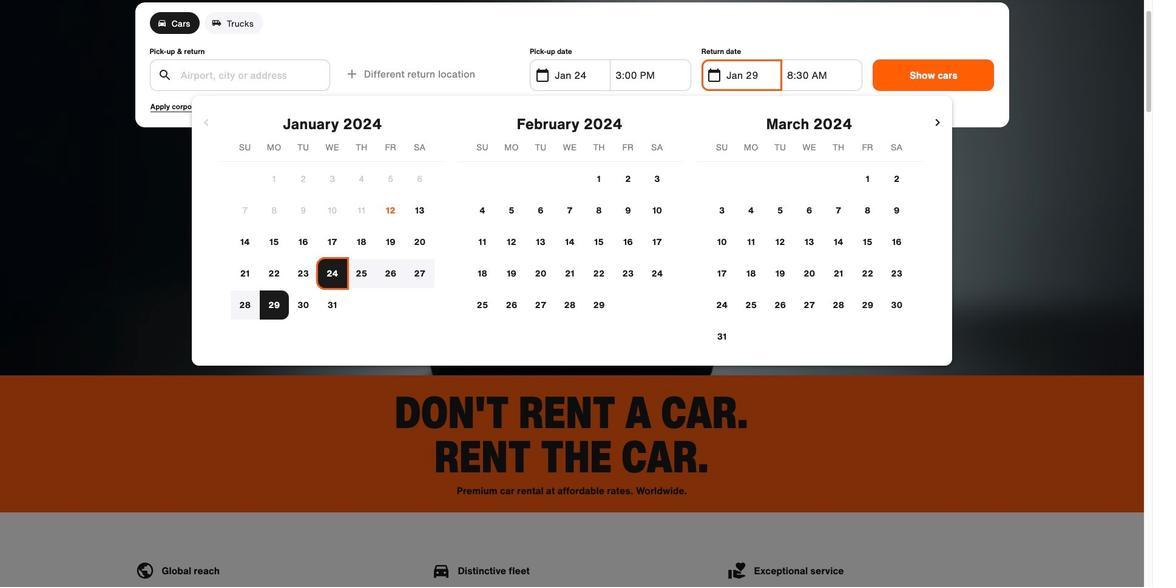 Task type: describe. For each thing, give the bounding box(es) containing it.
premium car rental at affordable rates. worldwide. image
[[0, 0, 1145, 376]]

3 row group from the left
[[696, 164, 924, 352]]



Task type: locate. For each thing, give the bounding box(es) containing it.
0 horizontal spatial row group
[[221, 164, 444, 320]]

2 row group from the left
[[459, 164, 682, 320]]

row
[[221, 164, 444, 194], [459, 164, 682, 194], [696, 164, 924, 194], [221, 196, 444, 225], [459, 196, 682, 225], [696, 196, 924, 225], [221, 228, 444, 257], [459, 228, 682, 257], [696, 228, 924, 257], [221, 259, 444, 288], [459, 259, 682, 288], [696, 259, 924, 288], [221, 291, 444, 320], [459, 291, 682, 320], [696, 291, 924, 320]]

Airport, city or address text field
[[179, 60, 322, 90]]

1 row group from the left
[[221, 164, 444, 320]]

2 horizontal spatial row group
[[696, 164, 924, 352]]

row group
[[221, 164, 444, 320], [459, 164, 682, 320], [696, 164, 924, 352]]

1 horizontal spatial row group
[[459, 164, 682, 320]]



